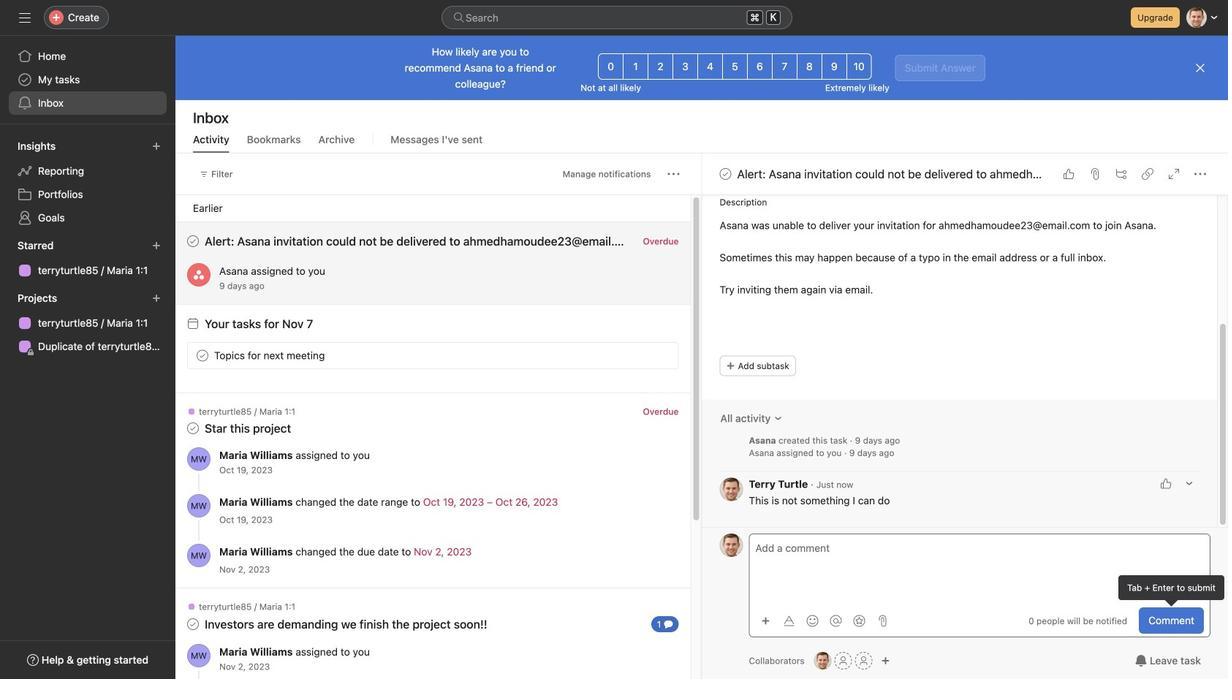 Task type: locate. For each thing, give the bounding box(es) containing it.
global element
[[0, 36, 176, 124]]

insert an object image
[[762, 617, 771, 626]]

new project or portfolio image
[[152, 294, 161, 303]]

archive notification image
[[663, 239, 675, 251]]

open user profile image
[[187, 494, 211, 518], [720, 534, 744, 557], [187, 544, 211, 568]]

full screen image
[[1169, 168, 1181, 180]]

add or remove collaborators image down attach a file or paste an image
[[882, 657, 891, 666]]

projects element
[[0, 285, 176, 361]]

emoji image
[[807, 616, 819, 627]]

your tasks for nov 7, task element
[[205, 317, 313, 331]]

toolbar
[[756, 610, 894, 632]]

toolbar inside alert: asana invitation could not be delivered to ahmedhamoudee23@email.com dialog
[[756, 610, 894, 632]]

copy task link image
[[1143, 168, 1154, 180]]

more actions image
[[668, 168, 680, 180]]

add or remove collaborators image down emoji image
[[815, 652, 832, 670]]

add items to starred image
[[152, 241, 161, 250]]

option group
[[599, 53, 872, 80]]

add to bookmarks image
[[640, 606, 651, 617]]

1 horizontal spatial mark complete image
[[717, 165, 735, 183]]

add or remove collaborators image
[[815, 652, 832, 670], [882, 657, 891, 666]]

mark complete image right the more actions image
[[717, 165, 735, 183]]

mark complete image for mark complete checkbox
[[194, 347, 211, 365]]

starred element
[[0, 233, 176, 285]]

None radio
[[623, 53, 649, 80], [698, 53, 723, 80], [723, 53, 748, 80], [797, 53, 823, 80], [822, 53, 848, 80], [623, 53, 649, 80], [698, 53, 723, 80], [723, 53, 748, 80], [797, 53, 823, 80], [822, 53, 848, 80]]

appreciations image
[[854, 616, 866, 627]]

tooltip
[[1119, 576, 1225, 605]]

0 horizontal spatial mark complete image
[[194, 347, 211, 365]]

mark complete image down your tasks for nov 7, task element
[[194, 347, 211, 365]]

2 vertical spatial open user profile image
[[187, 644, 211, 668]]

mark complete image
[[717, 165, 735, 183], [194, 347, 211, 365]]

add subtask image
[[1116, 168, 1128, 180]]

main content
[[703, 0, 1218, 527]]

open user profile image
[[187, 448, 211, 471], [720, 478, 744, 501], [187, 644, 211, 668]]

None radio
[[599, 53, 624, 80], [648, 53, 674, 80], [673, 53, 699, 80], [748, 53, 773, 80], [772, 53, 798, 80], [847, 53, 872, 80], [599, 53, 624, 80], [648, 53, 674, 80], [673, 53, 699, 80], [748, 53, 773, 80], [772, 53, 798, 80], [847, 53, 872, 80]]

0 vertical spatial mark complete image
[[717, 165, 735, 183]]

leftcount image
[[665, 620, 673, 629]]

1 vertical spatial mark complete image
[[194, 347, 211, 365]]

formatting image
[[784, 616, 795, 627]]

hide sidebar image
[[19, 12, 31, 23]]

show options image
[[1186, 479, 1195, 488]]

None field
[[442, 6, 793, 29]]

dismiss image
[[1195, 62, 1207, 74]]



Task type: describe. For each thing, give the bounding box(es) containing it.
new insights image
[[152, 142, 161, 151]]

alert: asana invitation could not be delivered to ahmedhamoudee23@email.com dialog
[[703, 0, 1229, 680]]

0 likes. click to like this task image
[[1064, 168, 1075, 180]]

0 vertical spatial open user profile image
[[187, 448, 211, 471]]

attachments: add a file to this task, alert: asana invitation could not be delivered to ahmedhamoudee23@email.com image
[[1090, 168, 1102, 180]]

all activity image
[[774, 414, 783, 423]]

0 horizontal spatial add or remove collaborators image
[[815, 652, 832, 670]]

attach a file or paste an image image
[[877, 616, 889, 627]]

at mention image
[[831, 616, 842, 627]]

1 vertical spatial open user profile image
[[720, 478, 744, 501]]

mark complete image for mark complete option
[[717, 165, 735, 183]]

insights element
[[0, 133, 176, 233]]

1 horizontal spatial add or remove collaborators image
[[882, 657, 891, 666]]

Mark complete checkbox
[[194, 347, 211, 365]]

archive notifications image
[[663, 410, 675, 422]]

more actions for this task image
[[1195, 168, 1207, 180]]

0 likes. click to like this task comment image
[[1161, 478, 1173, 490]]

description document
[[704, 218, 1200, 298]]

Mark complete checkbox
[[717, 165, 735, 183]]

Search tasks, projects, and more text field
[[442, 6, 793, 29]]

main content inside alert: asana invitation could not be delivered to ahmedhamoudee23@email.com dialog
[[703, 0, 1218, 527]]

archive notifications image
[[663, 606, 675, 617]]



Task type: vqa. For each thing, say whether or not it's contained in the screenshot.
the topmost 'plan'
no



